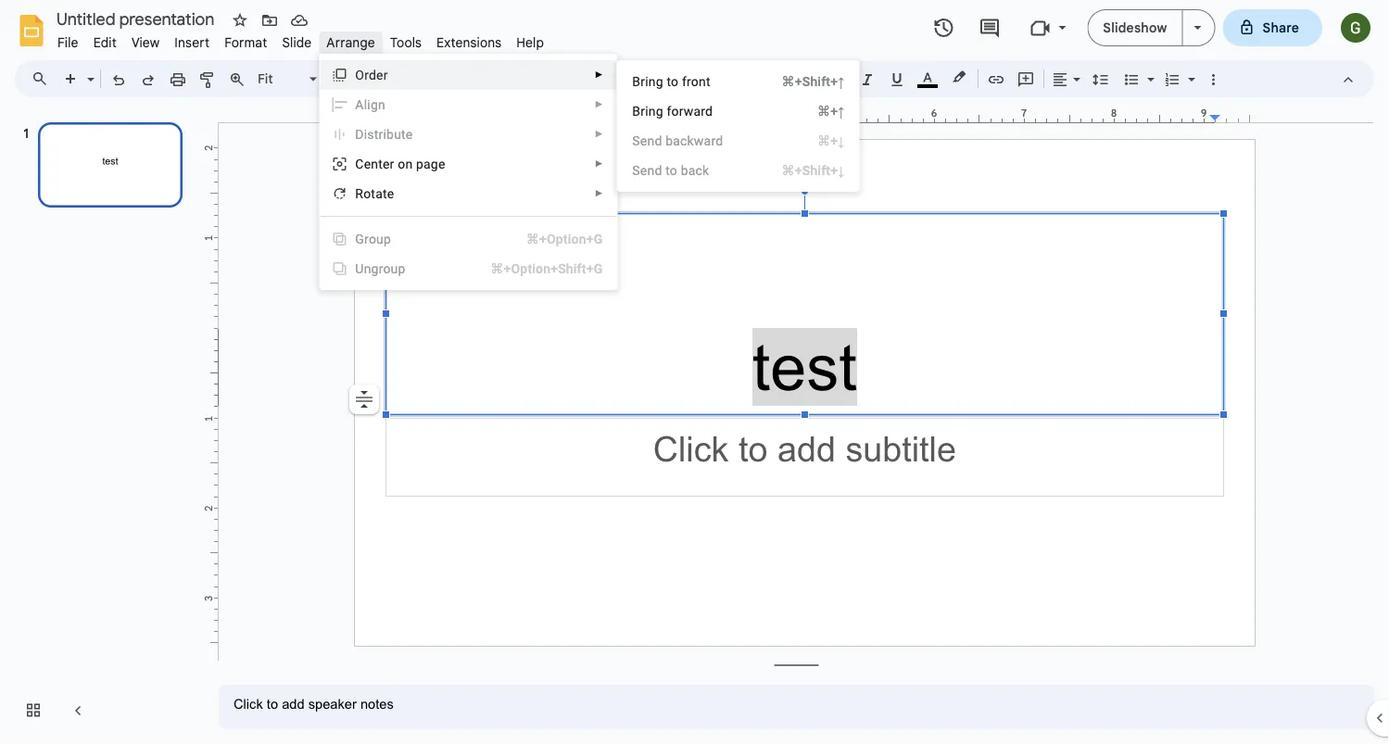 Task type: describe. For each thing, give the bounding box(es) containing it.
a lign
[[355, 97, 385, 112]]

group g element
[[355, 231, 397, 247]]

file menu item
[[50, 32, 86, 53]]

highlight color image
[[949, 66, 970, 88]]

⌘+option+g element
[[504, 230, 603, 248]]

d
[[355, 127, 364, 142]]

u ngroup
[[355, 261, 406, 276]]

insert
[[175, 34, 210, 51]]

menu item containing d
[[320, 120, 617, 149]]

g
[[355, 231, 364, 247]]

right margin image
[[1210, 108, 1255, 122]]

insert menu item
[[167, 32, 217, 53]]

arrange menu item
[[319, 32, 383, 53]]

menu item containing a
[[320, 90, 617, 120]]

lign
[[364, 97, 385, 112]]

edit menu item
[[86, 32, 124, 53]]

left margin image
[[356, 108, 400, 122]]

bring for bring for
[[632, 103, 663, 119]]

menu bar banner
[[0, 0, 1389, 744]]

slide menu item
[[275, 32, 319, 53]]

extensions menu item
[[429, 32, 509, 53]]

b
[[666, 133, 673, 148]]

new slide with layout image
[[82, 67, 95, 73]]

menu containing bring to
[[617, 60, 860, 192]]

send for send b ackward
[[632, 133, 662, 148]]

c
[[355, 156, 364, 171]]

format
[[224, 34, 267, 51]]

for
[[667, 103, 684, 119]]

► for enter on page
[[595, 159, 604, 169]]

w
[[684, 103, 694, 119]]

⌘+option+shift+g
[[491, 261, 603, 276]]

distribute d element
[[355, 127, 418, 142]]

edit
[[93, 34, 117, 51]]

f
[[682, 74, 687, 89]]

ungroup u element
[[355, 261, 411, 276]]

ackward
[[673, 133, 723, 148]]

text color image
[[918, 66, 938, 88]]

slideshow button
[[1088, 9, 1183, 46]]

u
[[355, 261, 364, 276]]

help
[[517, 34, 544, 51]]

ard
[[694, 103, 713, 119]]

on
[[398, 156, 413, 171]]

extensions
[[437, 34, 502, 51]]

view
[[132, 34, 160, 51]]

⌘+down element
[[795, 132, 845, 150]]

⌘+up element
[[795, 102, 845, 120]]

► for istribute
[[595, 129, 604, 139]]

slideshow
[[1103, 19, 1167, 36]]

r
[[355, 186, 364, 201]]

arrange
[[327, 34, 375, 51]]

► for lign
[[595, 99, 604, 110]]

menu item containing u
[[320, 254, 617, 284]]

format menu item
[[217, 32, 275, 53]]

align a element
[[355, 97, 391, 112]]

application containing slideshow
[[0, 0, 1389, 744]]

g roup
[[355, 231, 391, 247]]

center on page c element
[[355, 156, 451, 171]]

bac
[[681, 163, 703, 178]]

ngroup
[[364, 261, 406, 276]]

Zoom text field
[[255, 66, 307, 92]]

ront
[[687, 74, 711, 89]]

c enter on page
[[355, 156, 445, 171]]

share button
[[1223, 9, 1323, 46]]

Zoom field
[[252, 66, 325, 93]]



Task type: vqa. For each thing, say whether or not it's contained in the screenshot.
"Title"
no



Task type: locate. For each thing, give the bounding box(es) containing it.
⌘+↓
[[817, 133, 845, 148]]

order o element
[[355, 67, 394, 82]]

a
[[355, 97, 364, 112]]

1 bring from the top
[[632, 74, 663, 89]]

► for rder
[[595, 70, 604, 80]]

application
[[0, 0, 1389, 744]]

rder
[[364, 67, 388, 82]]

send b ackward
[[632, 133, 723, 148]]

bring left for
[[632, 103, 663, 119]]

send to bac k
[[632, 163, 709, 178]]

menu item
[[320, 90, 617, 120], [320, 120, 617, 149], [618, 126, 859, 156], [618, 156, 859, 185], [320, 224, 617, 254], [320, 254, 617, 284]]

to for bring
[[667, 74, 679, 89]]

0 vertical spatial send
[[632, 133, 662, 148]]

2 bring from the top
[[632, 103, 663, 119]]

to left f on the top left
[[667, 74, 679, 89]]

roup
[[364, 231, 391, 247]]

menu bar
[[50, 24, 552, 55]]

⌘+shift+up element
[[760, 72, 845, 91]]

► left bring to f ront
[[595, 70, 604, 80]]

start slideshow (⌘+enter) image
[[1194, 26, 1202, 30]]

⌘+option+g
[[526, 231, 603, 247]]

navigation inside application
[[0, 105, 204, 744]]

► left the bring for w ard
[[595, 99, 604, 110]]

1 vertical spatial send
[[632, 163, 662, 178]]

view menu item
[[124, 32, 167, 53]]

istribute
[[364, 127, 413, 142]]

to left bac
[[666, 163, 678, 178]]

bring left f on the top left
[[632, 74, 663, 89]]

line & paragraph spacing image
[[1090, 66, 1112, 92]]

send for send to bac k
[[632, 163, 662, 178]]

►
[[595, 70, 604, 80], [595, 99, 604, 110], [595, 129, 604, 139], [595, 159, 604, 169], [595, 188, 604, 199]]

share
[[1263, 19, 1300, 36]]

menu item containing send
[[618, 126, 859, 156]]

bring
[[632, 74, 663, 89], [632, 103, 663, 119]]

send down send b ackward
[[632, 163, 662, 178]]

slide
[[282, 34, 312, 51]]

1 send from the top
[[632, 133, 662, 148]]

d istribute
[[355, 127, 413, 142]]

Rename text field
[[50, 7, 225, 30]]

to
[[667, 74, 679, 89], [666, 163, 678, 178]]

bring forward w element
[[632, 103, 719, 119]]

► left b
[[595, 129, 604, 139]]

1 vertical spatial to
[[666, 163, 678, 178]]

bring for bring to
[[632, 74, 663, 89]]

send
[[632, 133, 662, 148], [632, 163, 662, 178]]

► up ⌘+option+g
[[595, 188, 604, 199]]

⌘+shift+↑
[[782, 74, 845, 89]]

⌘+↑
[[817, 103, 845, 119]]

► left send to bac k
[[595, 159, 604, 169]]

to for send
[[666, 163, 678, 178]]

main toolbar
[[55, 0, 1228, 526]]

r otate
[[355, 186, 394, 201]]

o rder
[[355, 67, 388, 82]]

send left b
[[632, 133, 662, 148]]

shrink text on overflow image
[[351, 387, 377, 412]]

0 vertical spatial bring
[[632, 74, 663, 89]]

bring to f ront
[[632, 74, 711, 89]]

menu containing o
[[319, 54, 618, 290]]

4 ► from the top
[[595, 159, 604, 169]]

to inside menu item
[[666, 163, 678, 178]]

0 vertical spatial to
[[667, 74, 679, 89]]

option
[[349, 385, 379, 414]]

⌘+shift+down element
[[760, 161, 845, 180]]

menu bar containing file
[[50, 24, 552, 55]]

Star checkbox
[[227, 7, 253, 33]]

file
[[57, 34, 78, 51]]

⌘+option+shift+g element
[[468, 260, 603, 278]]

tools menu item
[[383, 32, 429, 53]]

3 ► from the top
[[595, 129, 604, 139]]

2 ► from the top
[[595, 99, 604, 110]]

menu
[[319, 54, 618, 290], [617, 60, 860, 192]]

5 ► from the top
[[595, 188, 604, 199]]

send to back k element
[[632, 163, 715, 178]]

► for otate
[[595, 188, 604, 199]]

1 vertical spatial bring
[[632, 103, 663, 119]]

send backward b element
[[632, 133, 729, 148]]

tools
[[390, 34, 422, 51]]

menu item containing send to bac
[[618, 156, 859, 185]]

bring to front f element
[[632, 74, 716, 89]]

⌘+shift+↓
[[782, 163, 845, 178]]

2 send from the top
[[632, 163, 662, 178]]

page
[[416, 156, 445, 171]]

otate
[[364, 186, 394, 201]]

o
[[355, 67, 364, 82]]

navigation
[[0, 105, 204, 744]]

menu item containing g
[[320, 224, 617, 254]]

enter
[[364, 156, 394, 171]]

help menu item
[[509, 32, 552, 53]]

bring for w ard
[[632, 103, 713, 119]]

1 ► from the top
[[595, 70, 604, 80]]

k
[[703, 163, 709, 178]]

menu bar inside menu bar banner
[[50, 24, 552, 55]]

Menus field
[[23, 66, 64, 92]]

rotate r element
[[355, 186, 400, 201]]



